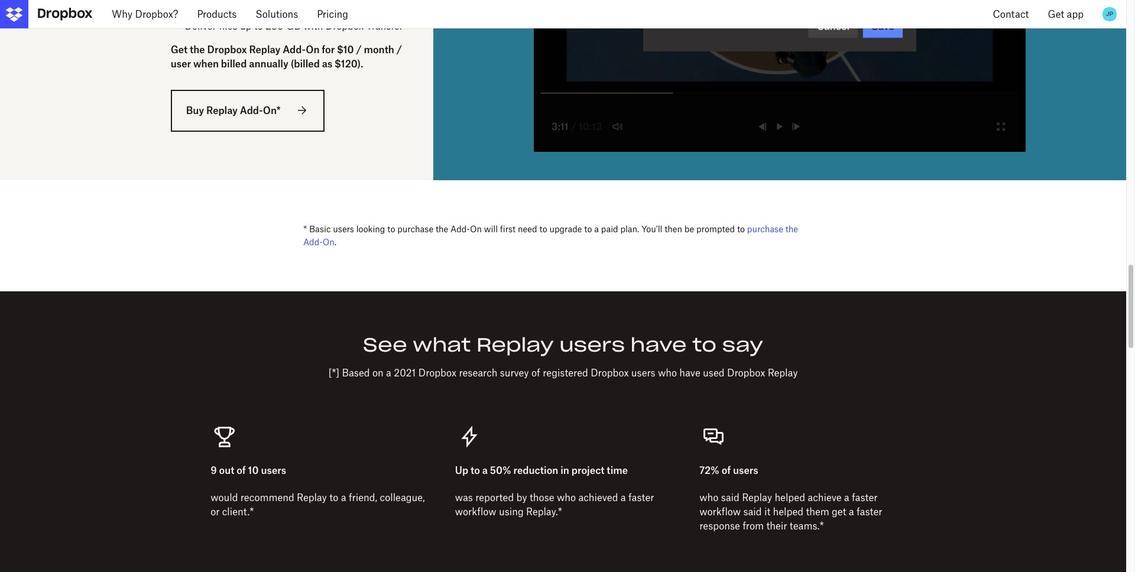 Task type: vqa. For each thing, say whether or not it's contained in the screenshot.
plan. on the top of page
yes



Task type: locate. For each thing, give the bounding box(es) containing it.
deliver
[[185, 20, 216, 32]]

1 vertical spatial helped
[[774, 507, 804, 519]]

from
[[743, 521, 764, 533]]

2021
[[394, 368, 416, 379]]

0 horizontal spatial who
[[557, 493, 576, 504]]

get
[[1049, 8, 1065, 20], [171, 44, 188, 55]]

replay.*
[[527, 507, 563, 519]]

paid
[[602, 224, 619, 234]]

dropbox right registered
[[591, 368, 629, 379]]

a inside would recommend replay to a friend, colleague, or client.*
[[341, 493, 346, 504]]

in
[[561, 465, 570, 477]]

users
[[333, 224, 354, 234], [560, 333, 625, 357], [632, 368, 656, 379], [261, 465, 286, 477], [734, 465, 759, 477]]

said down 72% of users
[[722, 493, 740, 504]]

teams.*
[[790, 521, 825, 533]]

who
[[658, 368, 677, 379], [557, 493, 576, 504], [700, 493, 719, 504]]

0 horizontal spatial said
[[722, 493, 740, 504]]

used
[[704, 368, 725, 379]]

get for get app
[[1049, 8, 1065, 20]]

pricing link
[[308, 0, 358, 28]]

workflow down the "was"
[[455, 507, 497, 519]]

the inside get the dropbox replay add-on for $10 / month / user when billed annually (billed as $120).
[[190, 44, 205, 55]]

purchase right "looking"
[[398, 224, 434, 234]]

get left app
[[1049, 8, 1065, 20]]

of right 72%
[[722, 465, 731, 477]]

who inside who said replay helped achieve a faster workflow said it helped them get a faster response from their teams.*
[[700, 493, 719, 504]]

/ right $10
[[356, 44, 362, 55]]

app
[[1068, 8, 1085, 20]]

0 vertical spatial said
[[722, 493, 740, 504]]

a
[[595, 224, 599, 234], [386, 368, 392, 379], [483, 465, 488, 477], [341, 493, 346, 504], [621, 493, 626, 504], [845, 493, 850, 504], [849, 507, 855, 519]]

recommend
[[241, 493, 294, 504]]

on left will
[[470, 224, 482, 234]]

* basic users looking to purchase the add-on will first need to upgrade to a paid plan. you'll then be prompted to
[[303, 224, 748, 234]]

0 horizontal spatial workflow
[[455, 507, 497, 519]]

faster right achieve
[[853, 493, 878, 504]]

faster right achieved
[[629, 493, 655, 504]]

add- down annually
[[240, 105, 263, 116]]

2 horizontal spatial the
[[786, 224, 799, 234]]

would recommend replay to a friend, colleague, or client.*
[[211, 493, 425, 519]]

2 horizontal spatial on
[[470, 224, 482, 234]]

say
[[723, 333, 764, 357]]

0 vertical spatial get
[[1049, 8, 1065, 20]]

who down 72%
[[700, 493, 719, 504]]

1 horizontal spatial on
[[323, 237, 335, 247]]

2 horizontal spatial who
[[700, 493, 719, 504]]

add- down basic
[[303, 237, 323, 247]]

72% of users
[[700, 465, 759, 477]]

the
[[190, 44, 205, 55], [436, 224, 449, 234], [786, 224, 799, 234]]

get inside get the dropbox replay add-on for $10 / month / user when billed annually (billed as $120).
[[171, 44, 188, 55]]

1 vertical spatial get
[[171, 44, 188, 55]]

workflow up response
[[700, 507, 741, 519]]

1 / from the left
[[356, 44, 362, 55]]

purchase right prompted
[[748, 224, 784, 234]]

2 vertical spatial on
[[323, 237, 335, 247]]

using
[[499, 507, 524, 519]]

need
[[518, 224, 538, 234]]

0 horizontal spatial the
[[190, 44, 205, 55]]

on down basic
[[323, 237, 335, 247]]

survey
[[500, 368, 529, 379]]

up to a 50% reduction in project time
[[455, 465, 628, 477]]

$10
[[337, 44, 354, 55]]

a left 'paid'
[[595, 224, 599, 234]]

of left 10
[[237, 465, 246, 477]]

1 horizontal spatial get
[[1049, 8, 1065, 20]]

9 out of 10 users
[[211, 465, 286, 477]]

add- up (billed
[[283, 44, 306, 55]]

faster
[[629, 493, 655, 504], [853, 493, 878, 504], [857, 507, 883, 519]]

0 vertical spatial on
[[306, 44, 320, 55]]

/ right month
[[397, 44, 402, 55]]

on left the for
[[306, 44, 320, 55]]

when
[[193, 58, 219, 70]]

1 horizontal spatial of
[[532, 368, 541, 379]]

1 vertical spatial have
[[680, 368, 701, 379]]

purchase
[[398, 224, 434, 234], [748, 224, 784, 234]]

reported
[[476, 493, 514, 504]]

a left friend,
[[341, 493, 346, 504]]

1 horizontal spatial /
[[397, 44, 402, 55]]

purchase inside the purchase the add-on
[[748, 224, 784, 234]]

a right achieved
[[621, 493, 626, 504]]

of
[[532, 368, 541, 379], [237, 465, 246, 477], [722, 465, 731, 477]]

on
[[306, 44, 320, 55], [470, 224, 482, 234], [323, 237, 335, 247]]

2 workflow from the left
[[700, 507, 741, 519]]

faster inside 'was reported by those who achieved a faster workflow using replay.*'
[[629, 493, 655, 504]]

the for on
[[786, 224, 799, 234]]

it
[[765, 507, 771, 519]]

with
[[304, 20, 323, 32]]

add-
[[283, 44, 306, 55], [240, 105, 263, 116], [451, 224, 470, 234], [303, 237, 323, 247]]

0 horizontal spatial /
[[356, 44, 362, 55]]

dropbox down what
[[419, 368, 457, 379]]

9
[[211, 465, 217, 477]]

2 purchase from the left
[[748, 224, 784, 234]]

workflow inside 'was reported by those who achieved a faster workflow using replay.*'
[[455, 507, 497, 519]]

replay inside who said replay helped achieve a faster workflow said it helped them get a faster response from their teams.*
[[743, 493, 773, 504]]

1 horizontal spatial said
[[744, 507, 762, 519]]

see
[[363, 333, 407, 357]]

dropbox up billed
[[207, 44, 247, 55]]

to
[[254, 20, 263, 32], [388, 224, 395, 234], [540, 224, 548, 234], [585, 224, 593, 234], [738, 224, 746, 234], [693, 333, 717, 357], [471, 465, 480, 477], [330, 493, 339, 504]]

up
[[240, 20, 252, 32]]

a inside 'was reported by those who achieved a faster workflow using replay.*'
[[621, 493, 626, 504]]

get inside popup button
[[1049, 8, 1065, 20]]

why dropbox? button
[[102, 0, 188, 28]]

0 horizontal spatial purchase
[[398, 224, 434, 234]]

buy
[[186, 105, 204, 116]]

/
[[356, 44, 362, 55], [397, 44, 402, 55]]

0 horizontal spatial on
[[306, 44, 320, 55]]

0 horizontal spatial of
[[237, 465, 246, 477]]

who said replay helped achieve a faster workflow said it helped them get a faster response from their teams.*
[[700, 493, 883, 533]]

1 workflow from the left
[[455, 507, 497, 519]]

registered
[[543, 368, 589, 379]]

solutions
[[256, 8, 298, 20]]

0 horizontal spatial get
[[171, 44, 188, 55]]

helped
[[775, 493, 806, 504], [774, 507, 804, 519]]

get app
[[1049, 8, 1085, 20]]

friend,
[[349, 493, 378, 504]]

the inside the purchase the add-on
[[786, 224, 799, 234]]

who right those
[[557, 493, 576, 504]]

1 horizontal spatial workflow
[[700, 507, 741, 519]]

user
[[171, 58, 191, 70]]

1 vertical spatial on
[[470, 224, 482, 234]]

then
[[665, 224, 683, 234]]

achieve
[[808, 493, 842, 504]]

billed
[[221, 58, 247, 70]]

see what replay users have to say
[[363, 333, 764, 357]]

said
[[722, 493, 740, 504], [744, 507, 762, 519]]

1 vertical spatial said
[[744, 507, 762, 519]]

a right get
[[849, 507, 855, 519]]

add- inside get the dropbox replay add-on for $10 / month / user when billed annually (billed as $120).
[[283, 44, 306, 55]]

said up from
[[744, 507, 762, 519]]

2 / from the left
[[397, 44, 402, 55]]

why dropbox?
[[112, 8, 178, 20]]

get up user
[[171, 44, 188, 55]]

was reported by those who achieved a faster workflow using replay.*
[[455, 493, 655, 519]]

up
[[455, 465, 469, 477]]

replay
[[249, 44, 281, 55], [206, 105, 238, 116], [477, 333, 554, 357], [768, 368, 798, 379], [297, 493, 327, 504], [743, 493, 773, 504]]

products
[[197, 8, 237, 20]]

of right survey
[[532, 368, 541, 379]]

1 horizontal spatial purchase
[[748, 224, 784, 234]]

workflow
[[455, 507, 497, 519], [700, 507, 741, 519]]

annually
[[249, 58, 289, 70]]

who left used
[[658, 368, 677, 379]]

plan.
[[621, 224, 640, 234]]



Task type: describe. For each thing, give the bounding box(es) containing it.
achieved
[[579, 493, 619, 504]]

to inside would recommend replay to a friend, colleague, or client.*
[[330, 493, 339, 504]]

contact
[[994, 8, 1030, 20]]

get
[[833, 507, 847, 519]]

their
[[767, 521, 788, 533]]

get for get the dropbox replay add-on for $10 / month / user when billed annually (billed as $120).
[[171, 44, 188, 55]]

was
[[455, 493, 473, 504]]

project
[[572, 465, 605, 477]]

on
[[373, 368, 384, 379]]

250
[[266, 20, 284, 32]]

research
[[459, 368, 498, 379]]

72%
[[700, 465, 720, 477]]

by
[[517, 493, 528, 504]]

jp
[[1107, 10, 1114, 18]]

upgrade
[[550, 224, 582, 234]]

would
[[211, 493, 238, 504]]

faster right get
[[857, 507, 883, 519]]

them
[[807, 507, 830, 519]]

as
[[322, 58, 333, 70]]

get the dropbox replay add-on for $10 / month / user when billed annually (billed as $120).
[[171, 44, 402, 70]]

a left 50%
[[483, 465, 488, 477]]

products button
[[188, 0, 246, 28]]

0 vertical spatial helped
[[775, 493, 806, 504]]

dropbox inside get the dropbox replay add-on for $10 / month / user when billed annually (billed as $120).
[[207, 44, 247, 55]]

out
[[219, 465, 235, 477]]

0 vertical spatial have
[[631, 333, 687, 357]]

the for replay
[[190, 44, 205, 55]]

2 horizontal spatial of
[[722, 465, 731, 477]]

dropbox up $10
[[326, 20, 364, 32]]

transfer
[[366, 20, 403, 32]]

*
[[303, 224, 307, 234]]

based
[[342, 368, 370, 379]]

solutions button
[[246, 0, 308, 28]]

workflow inside who said replay helped achieve a faster workflow said it helped them get a faster response from their teams.*
[[700, 507, 741, 519]]

why
[[112, 8, 133, 20]]

10
[[248, 465, 259, 477]]

response
[[700, 521, 741, 533]]

add- inside the purchase the add-on
[[303, 237, 323, 247]]

dropbox?
[[135, 8, 178, 20]]

first
[[500, 224, 516, 234]]

(billed
[[291, 58, 320, 70]]

replay inside would recommend replay to a friend, colleague, or client.*
[[297, 493, 327, 504]]

add- left will
[[451, 224, 470, 234]]

1 horizontal spatial who
[[658, 368, 677, 379]]

on inside get the dropbox replay add-on for $10 / month / user when billed annually (billed as $120).
[[306, 44, 320, 55]]

get app button
[[1039, 0, 1094, 28]]

who inside 'was reported by those who achieved a faster workflow using replay.*'
[[557, 493, 576, 504]]

[*]
[[329, 368, 340, 379]]

gb
[[286, 20, 301, 32]]

on inside the purchase the add-on
[[323, 237, 335, 247]]

.
[[335, 237, 337, 247]]

client.*
[[222, 507, 254, 519]]

you'll
[[642, 224, 663, 234]]

time
[[607, 465, 628, 477]]

a up get
[[845, 493, 850, 504]]

reduction
[[514, 465, 559, 477]]

on*
[[263, 105, 281, 116]]

purchase the add-on
[[303, 224, 799, 247]]

dropbox down say
[[728, 368, 766, 379]]

prompted
[[697, 224, 735, 234]]

colleague,
[[380, 493, 425, 504]]

basic
[[309, 224, 331, 234]]

pricing
[[317, 8, 349, 20]]

buy replay add-on* link
[[171, 90, 325, 132]]

looking
[[357, 224, 385, 234]]

will
[[484, 224, 498, 234]]

$120).
[[335, 58, 364, 70]]

those
[[530, 493, 555, 504]]

month
[[364, 44, 395, 55]]

a right the on
[[386, 368, 392, 379]]

contact button
[[984, 0, 1039, 28]]

[*] based on a 2021 dropbox research survey of registered dropbox users who have used dropbox replay
[[329, 368, 798, 379]]

be
[[685, 224, 695, 234]]

for
[[322, 44, 335, 55]]

buy replay add-on*
[[186, 105, 281, 116]]

or
[[211, 507, 220, 519]]

replay inside get the dropbox replay add-on for $10 / month / user when billed annually (billed as $120).
[[249, 44, 281, 55]]

1 purchase from the left
[[398, 224, 434, 234]]

1 horizontal spatial the
[[436, 224, 449, 234]]

files
[[219, 20, 238, 32]]

purchase the add-on link
[[303, 224, 799, 247]]

what
[[413, 333, 471, 357]]

50%
[[490, 465, 512, 477]]



